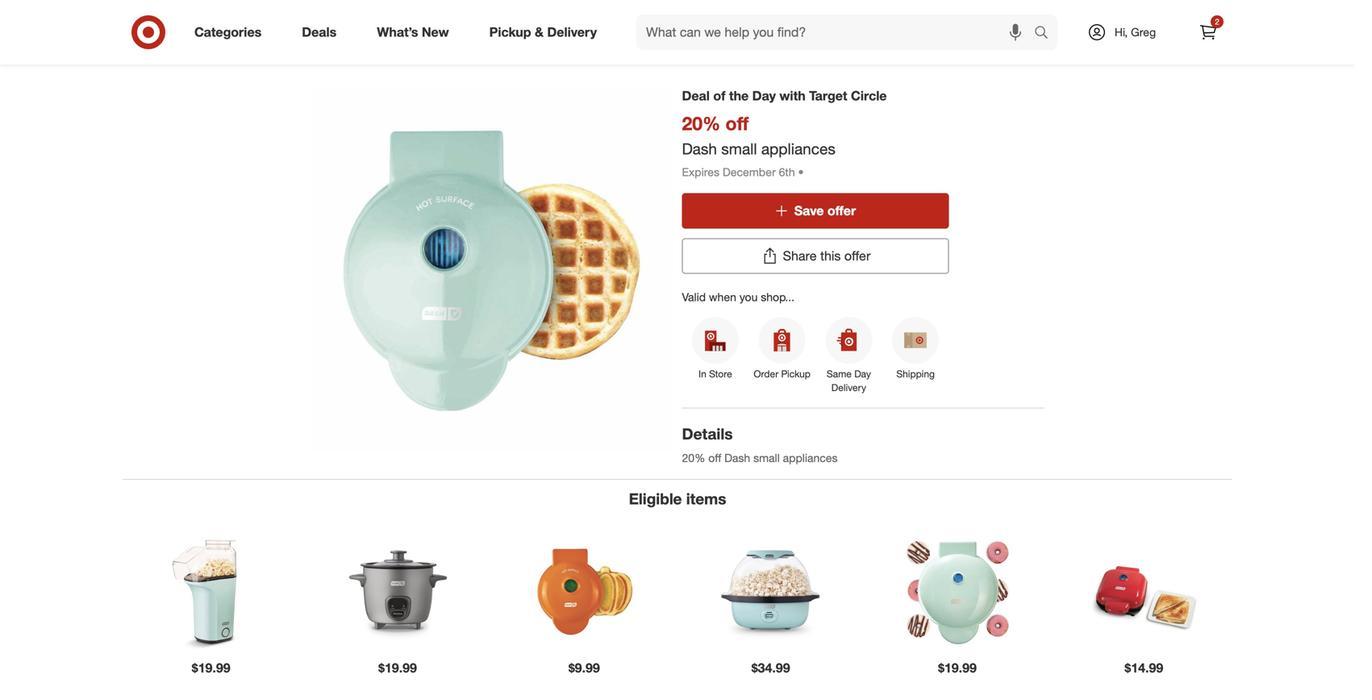 Task type: describe. For each thing, give the bounding box(es) containing it.
3 $19.99 link from the left
[[870, 532, 1047, 684]]

day inside same day delivery
[[855, 368, 872, 380]]

categories link
[[181, 15, 282, 50]]

off inside 20% off dash small appliances expires december 6th •
[[726, 112, 749, 135]]

1 $19.99 link from the left
[[123, 532, 300, 684]]

2
[[1216, 17, 1220, 27]]

6th
[[779, 165, 796, 179]]

target circle / offer detail
[[633, 37, 764, 51]]

the
[[730, 88, 749, 104]]

what's
[[377, 24, 418, 40]]

appliances inside details 20% off dash small appliances
[[783, 451, 838, 465]]

valid when you shop...
[[682, 290, 795, 304]]

small inside details 20% off dash small appliances
[[754, 451, 780, 465]]

$34.99
[[752, 660, 791, 676]]

target circle logo image
[[617, 0, 739, 30]]

with
[[780, 88, 806, 104]]

what's new
[[377, 24, 449, 40]]

/
[[700, 37, 703, 51]]

you
[[740, 290, 758, 304]]

search
[[1027, 26, 1066, 42]]

share
[[783, 248, 817, 264]]

pickup & delivery
[[490, 24, 597, 40]]

share this offer button
[[682, 239, 950, 274]]

dash inside 20% off dash small appliances expires december 6th •
[[682, 140, 717, 158]]

in
[[699, 368, 707, 380]]

same
[[827, 368, 852, 380]]

deals
[[302, 24, 337, 40]]

20% inside details 20% off dash small appliances
[[682, 451, 706, 465]]

store
[[710, 368, 733, 380]]

items
[[687, 490, 727, 509]]

target for target circle / offer detail
[[633, 37, 664, 51]]

of
[[714, 88, 726, 104]]

2 $19.99 link from the left
[[309, 532, 486, 684]]

hi,
[[1115, 25, 1128, 39]]

eligible
[[629, 490, 682, 509]]

target link
[[592, 37, 623, 51]]

offer
[[707, 37, 732, 51]]

$19.99 for 1st "$19.99" link from the right
[[939, 660, 977, 676]]

0 horizontal spatial day
[[753, 88, 776, 104]]

valid
[[682, 290, 706, 304]]

same day delivery
[[827, 368, 872, 394]]

december
[[723, 165, 776, 179]]

What can we help you find? suggestions appear below search field
[[637, 15, 1039, 50]]

off inside details 20% off dash small appliances
[[709, 451, 722, 465]]

dash inside details 20% off dash small appliances
[[725, 451, 751, 465]]

•
[[799, 165, 804, 179]]

hi, greg
[[1115, 25, 1157, 39]]

order
[[754, 368, 779, 380]]

details
[[682, 425, 733, 443]]

2 link
[[1191, 15, 1227, 50]]

expires
[[682, 165, 720, 179]]

&
[[535, 24, 544, 40]]

appliances inside 20% off dash small appliances expires december 6th •
[[762, 140, 836, 158]]

delivery for &
[[548, 24, 597, 40]]

categories
[[195, 24, 262, 40]]

detail
[[735, 37, 764, 51]]

deals link
[[288, 15, 357, 50]]

target circle link
[[633, 36, 696, 52]]

$19.99 for second "$19.99" link
[[379, 660, 417, 676]]

this
[[821, 248, 841, 264]]

save offer button
[[682, 193, 950, 229]]

in store
[[699, 368, 733, 380]]



Task type: locate. For each thing, give the bounding box(es) containing it.
pickup & delivery link
[[476, 15, 617, 50]]

$19.99
[[192, 660, 231, 676], [379, 660, 417, 676], [939, 660, 977, 676]]

0 horizontal spatial dash
[[682, 140, 717, 158]]

2 $19.99 from the left
[[379, 660, 417, 676]]

0 horizontal spatial $19.99
[[192, 660, 231, 676]]

offer right save
[[828, 203, 857, 219]]

0 vertical spatial day
[[753, 88, 776, 104]]

delivery right &
[[548, 24, 597, 40]]

offer right this
[[845, 248, 871, 264]]

20%
[[682, 112, 721, 135], [682, 451, 706, 465]]

1 horizontal spatial $19.99
[[379, 660, 417, 676]]

pickup left &
[[490, 24, 532, 40]]

1 horizontal spatial pickup
[[782, 368, 811, 380]]

0 vertical spatial appliances
[[762, 140, 836, 158]]

0 vertical spatial dash
[[682, 140, 717, 158]]

1 vertical spatial small
[[754, 451, 780, 465]]

delivery for day
[[832, 382, 867, 394]]

target for target
[[592, 37, 623, 51]]

save
[[795, 203, 824, 219]]

shipping
[[897, 368, 935, 380]]

delivery
[[548, 24, 597, 40], [832, 382, 867, 394]]

1 vertical spatial pickup
[[782, 368, 811, 380]]

dash up the expires
[[682, 140, 717, 158]]

offer inside share this offer button
[[845, 248, 871, 264]]

2 horizontal spatial $19.99
[[939, 660, 977, 676]]

3 $19.99 from the left
[[939, 660, 977, 676]]

delivery down same
[[832, 382, 867, 394]]

dash
[[682, 140, 717, 158], [725, 451, 751, 465]]

offer inside save offer button
[[828, 203, 857, 219]]

$34.99 link
[[683, 532, 860, 684]]

when
[[709, 290, 737, 304]]

20% down details
[[682, 451, 706, 465]]

0 vertical spatial small
[[722, 140, 758, 158]]

pickup
[[490, 24, 532, 40], [782, 368, 811, 380]]

1 vertical spatial off
[[709, 451, 722, 465]]

0 horizontal spatial target
[[592, 37, 623, 51]]

circle
[[667, 37, 696, 51], [851, 88, 887, 104]]

pickup right order in the bottom of the page
[[782, 368, 811, 380]]

20% down deal
[[682, 112, 721, 135]]

1 vertical spatial 20%
[[682, 451, 706, 465]]

1 horizontal spatial circle
[[851, 88, 887, 104]]

day
[[753, 88, 776, 104], [855, 368, 872, 380]]

0 vertical spatial circle
[[667, 37, 696, 51]]

target circle button
[[633, 36, 696, 52]]

1 vertical spatial delivery
[[832, 382, 867, 394]]

0 horizontal spatial pickup
[[490, 24, 532, 40]]

1 horizontal spatial target
[[633, 37, 664, 51]]

delivery inside pickup & delivery link
[[548, 24, 597, 40]]

0 horizontal spatial circle
[[667, 37, 696, 51]]

$9.99 link
[[496, 532, 673, 684]]

1 vertical spatial offer
[[845, 248, 871, 264]]

1 vertical spatial dash
[[725, 451, 751, 465]]

$19.99 for first "$19.99" link from left
[[192, 660, 231, 676]]

greg
[[1132, 25, 1157, 39]]

target
[[592, 37, 623, 51], [633, 37, 664, 51], [810, 88, 848, 104]]

off down "the"
[[726, 112, 749, 135]]

0 vertical spatial pickup
[[490, 24, 532, 40]]

0 horizontal spatial delivery
[[548, 24, 597, 40]]

small
[[722, 140, 758, 158], [754, 451, 780, 465]]

day right "the"
[[753, 88, 776, 104]]

1 horizontal spatial delivery
[[832, 382, 867, 394]]

order pickup
[[754, 368, 811, 380]]

0 vertical spatial 20%
[[682, 112, 721, 135]]

2 horizontal spatial target
[[810, 88, 848, 104]]

shop...
[[761, 290, 795, 304]]

2 horizontal spatial $19.99 link
[[870, 532, 1047, 684]]

off
[[726, 112, 749, 135], [709, 451, 722, 465]]

1 horizontal spatial off
[[726, 112, 749, 135]]

small inside 20% off dash small appliances expires december 6th •
[[722, 140, 758, 158]]

target left target circle link
[[592, 37, 623, 51]]

details 20% off dash small appliances
[[682, 425, 838, 465]]

$19.99 link
[[123, 532, 300, 684], [309, 532, 486, 684], [870, 532, 1047, 684]]

appliances
[[762, 140, 836, 158], [783, 451, 838, 465]]

day right same
[[855, 368, 872, 380]]

target right with
[[810, 88, 848, 104]]

1 vertical spatial circle
[[851, 88, 887, 104]]

deal of the day with target circle
[[682, 88, 887, 104]]

20% inside 20% off dash small appliances expires december 6th •
[[682, 112, 721, 135]]

target right target link
[[633, 37, 664, 51]]

1 vertical spatial day
[[855, 368, 872, 380]]

2 20% from the top
[[682, 451, 706, 465]]

0 vertical spatial off
[[726, 112, 749, 135]]

share this offer
[[783, 248, 871, 264]]

1 horizontal spatial day
[[855, 368, 872, 380]]

1 horizontal spatial dash
[[725, 451, 751, 465]]

offer
[[828, 203, 857, 219], [845, 248, 871, 264]]

deal
[[682, 88, 710, 104]]

0 vertical spatial offer
[[828, 203, 857, 219]]

off down details
[[709, 451, 722, 465]]

what's new link
[[363, 15, 469, 50]]

new
[[422, 24, 449, 40]]

$14.99 link
[[1056, 532, 1233, 684]]

delivery inside same day delivery
[[832, 382, 867, 394]]

1 20% from the top
[[682, 112, 721, 135]]

circle down the what can we help you find? suggestions appear below search field on the top
[[851, 88, 887, 104]]

0 horizontal spatial $19.99 link
[[123, 532, 300, 684]]

20% off dash small appliances expires december 6th •
[[682, 112, 836, 179]]

$14.99
[[1125, 660, 1164, 676]]

1 vertical spatial appliances
[[783, 451, 838, 465]]

search button
[[1027, 15, 1066, 53]]

eligible items
[[629, 490, 727, 509]]

0 vertical spatial delivery
[[548, 24, 597, 40]]

$9.99
[[569, 660, 600, 676]]

dash down details
[[725, 451, 751, 465]]

1 $19.99 from the left
[[192, 660, 231, 676]]

save offer
[[795, 203, 857, 219]]

1 horizontal spatial $19.99 link
[[309, 532, 486, 684]]

0 horizontal spatial off
[[709, 451, 722, 465]]

circle left "/" on the top of the page
[[667, 37, 696, 51]]



Task type: vqa. For each thing, say whether or not it's contained in the screenshot.
$279.99
no



